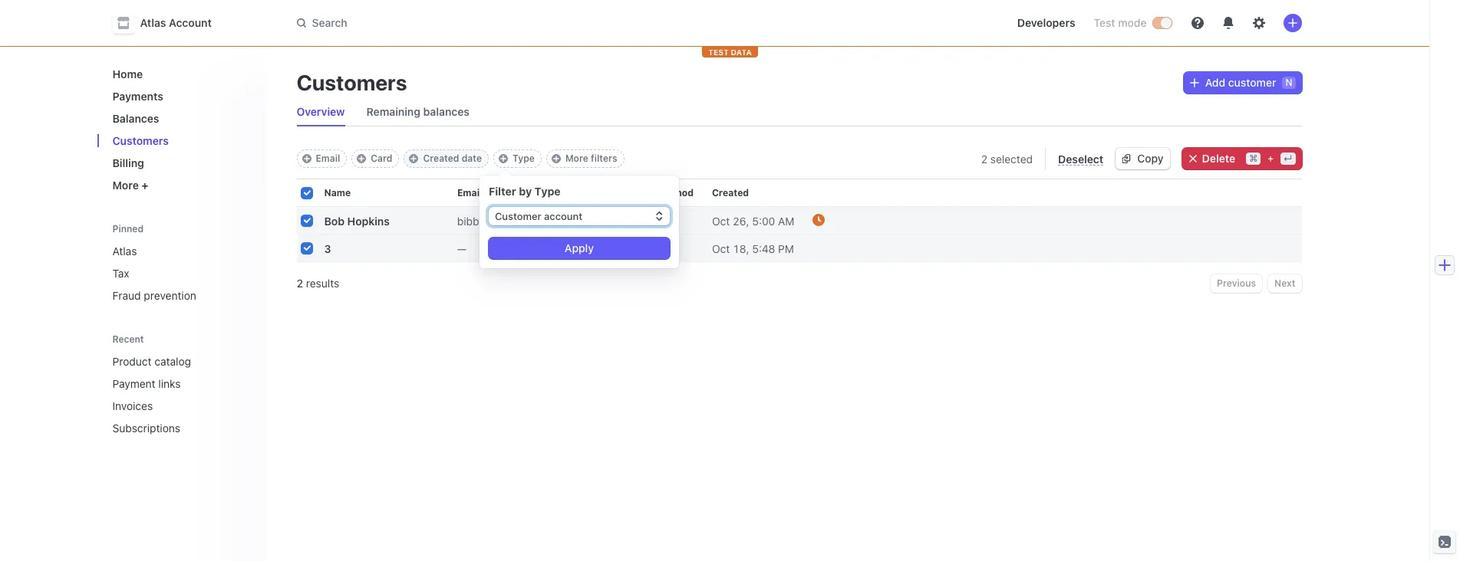 Task type: locate. For each thing, give the bounding box(es) containing it.
oct for oct 18, 5:48 pm
[[712, 242, 730, 255]]

0 horizontal spatial +
[[142, 179, 148, 192]]

0 vertical spatial more
[[566, 153, 589, 164]]

created right add created date image
[[423, 153, 459, 164]]

toolbar
[[297, 150, 624, 168]]

1 oct from the top
[[712, 215, 730, 228]]

1 vertical spatial oct
[[712, 242, 730, 255]]

overview
[[297, 105, 345, 118]]

1 horizontal spatial email
[[457, 187, 483, 199]]

copy button
[[1116, 148, 1170, 170]]

settings image
[[1253, 17, 1265, 29]]

customers link
[[106, 128, 254, 154]]

1 vertical spatial 2
[[297, 277, 303, 290]]

svg image
[[1122, 154, 1132, 164]]

notifications image
[[1222, 17, 1235, 29]]

fraud prevention link
[[106, 283, 254, 309]]

select item checkbox down 'deselect all' option
[[301, 216, 312, 226]]

1 vertical spatial +
[[142, 179, 148, 192]]

atlas inside atlas account button
[[140, 16, 166, 29]]

1 horizontal spatial 2
[[982, 152, 988, 165]]

0 horizontal spatial 2
[[297, 277, 303, 290]]

1 vertical spatial customers
[[112, 134, 169, 147]]

Select Item checkbox
[[301, 216, 312, 226], [301, 243, 312, 254]]

1 vertical spatial email
[[457, 187, 483, 199]]

payment
[[112, 378, 155, 391]]

↵
[[1284, 153, 1293, 165]]

— link
[[457, 236, 579, 261]]

0 horizontal spatial created
[[423, 153, 459, 164]]

0 horizontal spatial more
[[112, 179, 139, 192]]

product catalog link
[[106, 349, 232, 375]]

atlas left account
[[140, 16, 166, 29]]

test data
[[709, 48, 752, 57]]

0 vertical spatial customers
[[297, 70, 407, 95]]

tab list
[[291, 98, 1302, 127]]

select item checkbox for 3
[[301, 243, 312, 254]]

search
[[312, 16, 347, 29]]

created up 26,
[[712, 187, 749, 199]]

account
[[169, 16, 212, 29]]

2 for 2 selected
[[982, 152, 988, 165]]

atlas link
[[106, 239, 254, 264]]

0 horizontal spatial atlas
[[112, 245, 137, 258]]

1 horizontal spatial created
[[712, 187, 749, 199]]

hopkins
[[347, 215, 390, 228]]

5:48
[[752, 242, 775, 255]]

0 horizontal spatial customers
[[112, 134, 169, 147]]

1 horizontal spatial more
[[566, 153, 589, 164]]

pm
[[778, 242, 794, 255]]

delete
[[1202, 152, 1236, 165]]

1 horizontal spatial +
[[1268, 153, 1274, 164]]

more for more +
[[112, 179, 139, 192]]

product catalog
[[112, 355, 191, 368]]

0 vertical spatial created
[[423, 153, 459, 164]]

email right add email icon
[[316, 153, 340, 164]]

—
[[457, 242, 467, 255]]

add more filters image
[[552, 154, 561, 163]]

atlas inside atlas link
[[112, 245, 137, 258]]

0 vertical spatial oct
[[712, 215, 730, 228]]

apply button
[[489, 238, 670, 259]]

1 vertical spatial created
[[712, 187, 749, 199]]

1 vertical spatial more
[[112, 179, 139, 192]]

bob hopkins
[[324, 215, 390, 228]]

1 horizontal spatial atlas
[[140, 16, 166, 29]]

payment links link
[[106, 371, 232, 397]]

select item checkbox left 3
[[301, 243, 312, 254]]

1 select item checkbox from the top
[[301, 216, 312, 226]]

2
[[982, 152, 988, 165], [297, 277, 303, 290]]

oct left 18, on the top of page
[[712, 242, 730, 255]]

2 left results
[[297, 277, 303, 290]]

0 vertical spatial email
[[316, 153, 340, 164]]

more inside core navigation links element
[[112, 179, 139, 192]]

previous button
[[1211, 275, 1263, 293]]

recent element
[[97, 349, 266, 441]]

type
[[513, 153, 535, 164], [535, 185, 561, 198]]

next
[[1275, 278, 1296, 289]]

am
[[778, 215, 795, 228]]

oct
[[712, 215, 730, 228], [712, 242, 730, 255]]

1 vertical spatial select item checkbox
[[301, 243, 312, 254]]

add
[[1206, 76, 1226, 89]]

+ inside core navigation links element
[[142, 179, 148, 192]]

more
[[566, 153, 589, 164], [112, 179, 139, 192]]

invoices link
[[106, 394, 232, 419]]

fraud prevention
[[112, 289, 196, 302]]

0 vertical spatial 2
[[982, 152, 988, 165]]

more +
[[112, 179, 148, 192]]

default payment method
[[579, 187, 694, 199]]

apply
[[565, 242, 594, 255]]

customers down "balances"
[[112, 134, 169, 147]]

billing link
[[106, 150, 254, 176]]

atlas account
[[140, 16, 212, 29]]

1 vertical spatial atlas
[[112, 245, 137, 258]]

2 oct from the top
[[712, 242, 730, 255]]

bibbybib@gmail.com link
[[457, 208, 579, 234]]

+ down billing
[[142, 179, 148, 192]]

customers
[[297, 70, 407, 95], [112, 134, 169, 147]]

0 vertical spatial atlas
[[140, 16, 166, 29]]

3
[[324, 242, 331, 255]]

+
[[1268, 153, 1274, 164], [142, 179, 148, 192]]

more down billing
[[112, 179, 139, 192]]

select item checkbox for bob hopkins
[[301, 216, 312, 226]]

type right "add type" image
[[513, 153, 535, 164]]

oct left 26,
[[712, 215, 730, 228]]

home
[[112, 68, 143, 81]]

n
[[1286, 77, 1293, 88]]

customers up overview
[[297, 70, 407, 95]]

0 vertical spatial select item checkbox
[[301, 216, 312, 226]]

more right add more filters icon
[[566, 153, 589, 164]]

2 select item checkbox from the top
[[301, 243, 312, 254]]

0 horizontal spatial email
[[316, 153, 340, 164]]

catalog
[[155, 355, 191, 368]]

oct 26, 5:00 am link
[[712, 208, 813, 234]]

tab list containing overview
[[291, 98, 1302, 127]]

subscriptions link
[[106, 416, 232, 441]]

atlas down pinned
[[112, 245, 137, 258]]

payments link
[[106, 84, 254, 109]]

type right 'by'
[[535, 185, 561, 198]]

prevention
[[144, 289, 196, 302]]

billing
[[112, 157, 144, 170]]

bibbybib@gmail.com
[[457, 215, 561, 228]]

balances link
[[106, 106, 254, 131]]

add customer
[[1206, 76, 1277, 89]]

home link
[[106, 61, 254, 87]]

+ right ⌘
[[1268, 153, 1274, 164]]

balances
[[112, 112, 159, 125]]

deselect button
[[1059, 149, 1104, 168]]

2 left selected
[[982, 152, 988, 165]]

email left filter on the top
[[457, 187, 483, 199]]



Task type: describe. For each thing, give the bounding box(es) containing it.
created date
[[423, 153, 482, 164]]

add created date image
[[409, 154, 419, 163]]

tax link
[[106, 261, 254, 286]]

fraud
[[112, 289, 141, 302]]

selected
[[991, 152, 1033, 165]]

oct 26, 5:00 am
[[712, 215, 795, 228]]

customer
[[1229, 76, 1277, 89]]

product
[[112, 355, 152, 368]]

1 vertical spatial type
[[535, 185, 561, 198]]

2 selected
[[982, 152, 1033, 165]]

add type image
[[499, 154, 508, 163]]

26,
[[733, 215, 750, 228]]

data
[[731, 48, 752, 57]]

bob hopkins link
[[324, 208, 408, 234]]

2 results
[[297, 277, 339, 290]]

name
[[324, 187, 351, 199]]

remaining balances link
[[360, 101, 476, 123]]

18,
[[733, 242, 750, 255]]

add email image
[[302, 154, 311, 163]]

card
[[371, 153, 393, 164]]

date
[[462, 153, 482, 164]]

5:00
[[752, 215, 775, 228]]

payment links
[[112, 378, 181, 391]]

mode
[[1119, 16, 1147, 29]]

2 for 2 results
[[297, 277, 303, 290]]

developers
[[1018, 16, 1076, 29]]

atlas account button
[[112, 12, 227, 34]]

Search search field
[[287, 9, 720, 37]]

0 vertical spatial +
[[1268, 153, 1274, 164]]

more for more filters
[[566, 153, 589, 164]]

filter by type
[[489, 185, 561, 198]]

1 horizontal spatial customers
[[297, 70, 407, 95]]

recent navigation links element
[[97, 333, 266, 441]]

atlas for atlas account
[[140, 16, 166, 29]]

••••
[[604, 214, 624, 227]]

deselect
[[1059, 152, 1104, 165]]

customers inside customers link
[[112, 134, 169, 147]]

remaining
[[366, 105, 421, 118]]

•••• 0c32
[[604, 214, 652, 227]]

default
[[579, 187, 613, 199]]

results
[[306, 277, 339, 290]]

created for created
[[712, 187, 749, 199]]

test
[[1094, 16, 1116, 29]]

⌘
[[1250, 153, 1258, 164]]

atlas for atlas
[[112, 245, 137, 258]]

toolbar containing email
[[297, 150, 624, 168]]

core navigation links element
[[106, 61, 254, 198]]

more filters
[[566, 153, 618, 164]]

created for created date
[[423, 153, 459, 164]]

test
[[709, 48, 729, 57]]

svg image
[[1190, 78, 1199, 88]]

0 vertical spatial type
[[513, 153, 535, 164]]

remaining balances
[[366, 105, 470, 118]]

overview link
[[291, 101, 351, 123]]

bob
[[324, 215, 345, 228]]

pinned navigation links element
[[106, 223, 254, 309]]

oct 18, 5:48 pm link
[[712, 236, 813, 261]]

•••• 0c32 link
[[570, 204, 712, 235]]

test mode
[[1094, 16, 1147, 29]]

pinned element
[[106, 239, 254, 309]]

0c32
[[627, 214, 652, 227]]

pinned
[[112, 223, 144, 235]]

recent
[[112, 334, 144, 345]]

3 link
[[324, 236, 408, 261]]

oct 18, 5:48 pm
[[712, 242, 794, 255]]

developers link
[[1011, 11, 1082, 35]]

oct for oct 26, 5:00 am
[[712, 215, 730, 228]]

method
[[658, 187, 694, 199]]

subscriptions
[[112, 422, 180, 435]]

help image
[[1192, 17, 1204, 29]]

Deselect All checkbox
[[301, 188, 312, 199]]

tax
[[112, 267, 129, 280]]

filter
[[489, 185, 516, 198]]

balances
[[423, 105, 470, 118]]

links
[[158, 378, 181, 391]]

payments
[[112, 90, 163, 103]]

invoices
[[112, 400, 153, 413]]

previous
[[1217, 278, 1257, 289]]

next button
[[1269, 275, 1302, 293]]

Search text field
[[287, 9, 720, 37]]

copy
[[1138, 152, 1164, 165]]

filters
[[591, 153, 618, 164]]

payment
[[616, 187, 656, 199]]

by
[[519, 185, 532, 198]]

add card image
[[357, 154, 366, 163]]



Task type: vqa. For each thing, say whether or not it's contained in the screenshot.
Created related to Created date
yes



